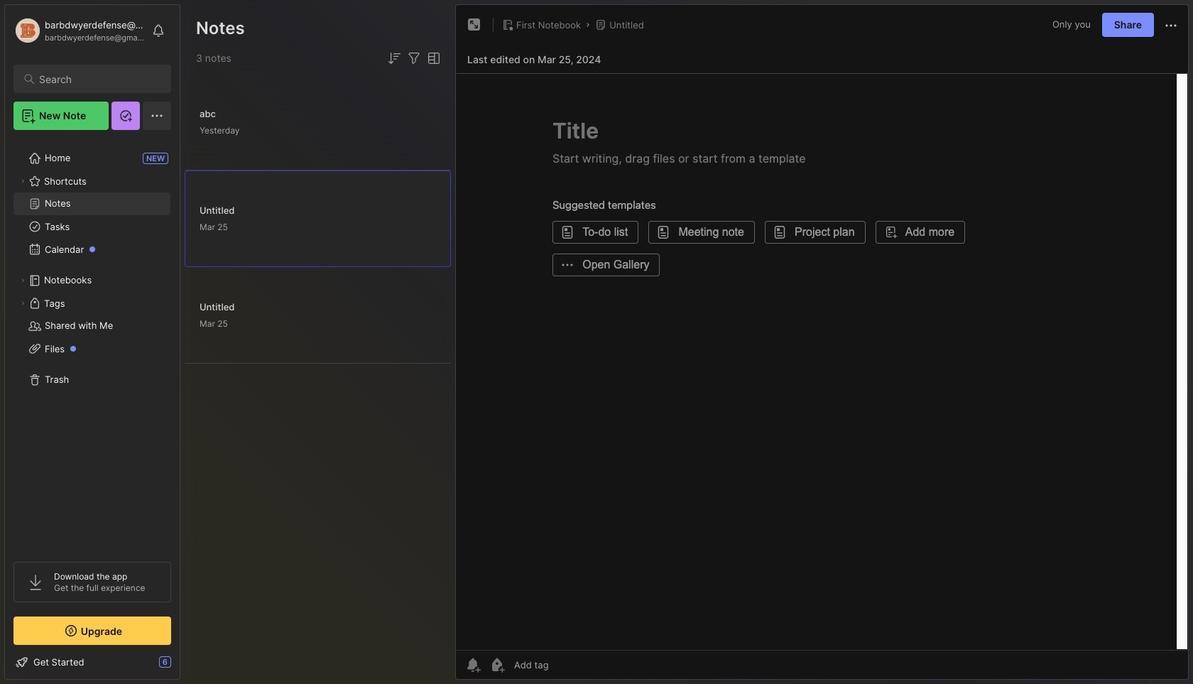Task type: locate. For each thing, give the bounding box(es) containing it.
main element
[[0, 0, 185, 684]]

Add tag field
[[513, 659, 620, 671]]

Help and Learning task checklist field
[[5, 651, 180, 674]]

View options field
[[423, 50, 443, 67]]

expand note image
[[466, 16, 483, 33]]

More actions field
[[1163, 16, 1180, 34]]

add tag image
[[489, 656, 506, 674]]

Add filters field
[[406, 50, 423, 67]]

add filters image
[[406, 50, 423, 67]]

click to collapse image
[[179, 658, 190, 675]]

none search field inside main element
[[39, 70, 158, 87]]

expand notebooks image
[[18, 276, 27, 285]]

tree
[[5, 139, 180, 549]]

None search field
[[39, 70, 158, 87]]

Account field
[[13, 16, 145, 45]]



Task type: describe. For each thing, give the bounding box(es) containing it.
expand tags image
[[18, 299, 27, 308]]

Note Editor text field
[[456, 73, 1189, 650]]

tree inside main element
[[5, 139, 180, 549]]

Search text field
[[39, 72, 158, 86]]

add a reminder image
[[465, 656, 482, 674]]

note window element
[[455, 4, 1189, 683]]

more actions image
[[1163, 17, 1180, 34]]

Sort options field
[[386, 50, 403, 67]]



Task type: vqa. For each thing, say whether or not it's contained in the screenshot.
THE FIRST NOTEBOOK BUTTON in the top of the page
no



